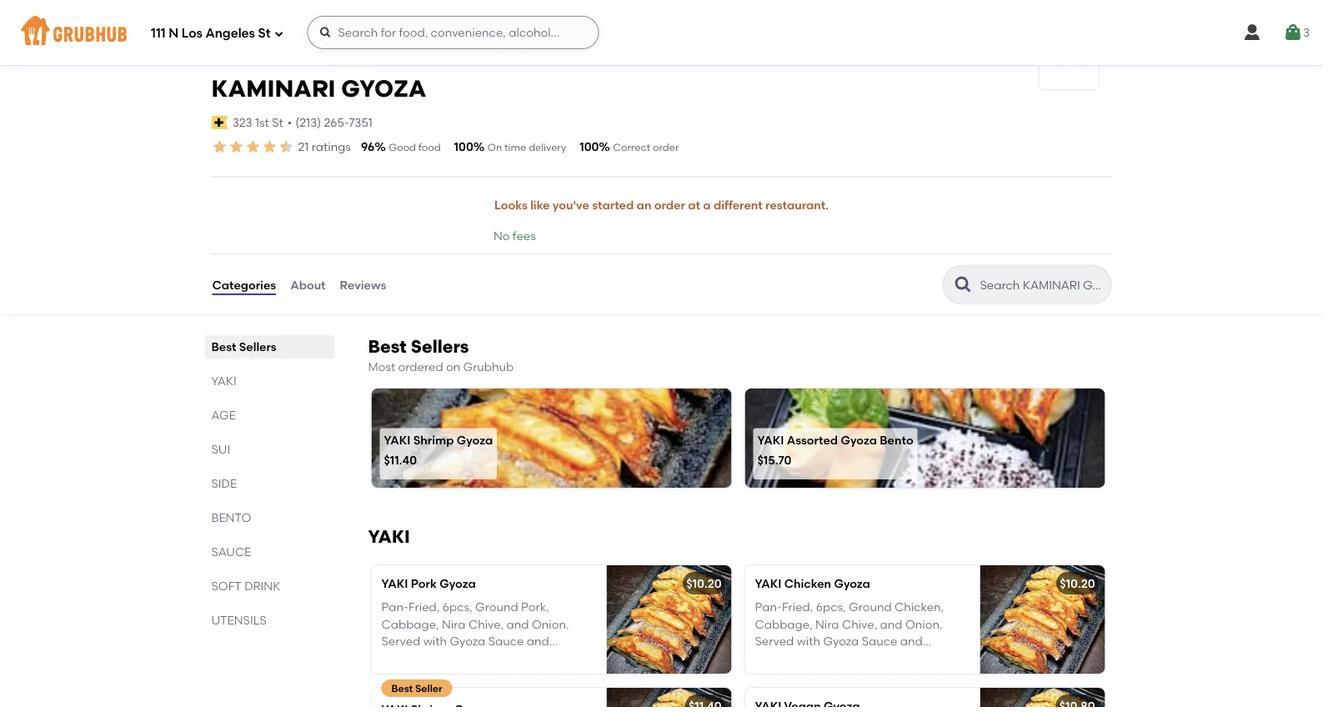 Task type: locate. For each thing, give the bounding box(es) containing it.
on
[[488, 141, 502, 153]]

on time delivery
[[488, 141, 566, 153]]

$15.70
[[758, 453, 792, 467]]

best left seller
[[392, 682, 413, 694]]

soft drink tab
[[211, 578, 328, 595]]

yaki chicken gyoza
[[755, 577, 871, 591]]

best up most
[[368, 336, 407, 357]]

best inside 'button'
[[392, 682, 413, 694]]

1 vertical spatial order
[[654, 198, 685, 212]]

n
[[169, 26, 179, 41]]

sellers up yaki tab
[[239, 340, 277, 354]]

st right angeles
[[258, 26, 271, 41]]

1 horizontal spatial st
[[272, 115, 283, 129]]

yaki tab
[[211, 372, 328, 390]]

gyoza left 'bento'
[[841, 433, 877, 447]]

side
[[211, 477, 237, 491]]

categories
[[212, 278, 276, 292]]

yaki
[[211, 374, 237, 388], [384, 433, 411, 447], [758, 433, 784, 447], [368, 526, 410, 547], [382, 577, 408, 591], [755, 577, 782, 591]]

gyoza for pork
[[440, 577, 476, 591]]

$10.20
[[687, 577, 722, 591], [1060, 577, 1095, 591]]

best sellers most ordered on grubhub
[[368, 336, 514, 374]]

gyoza
[[457, 433, 493, 447], [841, 433, 877, 447], [440, 577, 476, 591], [834, 577, 871, 591]]

soft drink
[[211, 579, 280, 593]]

sellers inside tab
[[239, 340, 277, 354]]

265-
[[324, 115, 349, 129]]

order left at
[[654, 198, 685, 212]]

yaki up age
[[211, 374, 237, 388]]

sellers up on
[[411, 336, 469, 357]]

100
[[454, 140, 474, 154], [580, 140, 599, 154]]

0 horizontal spatial st
[[258, 26, 271, 41]]

correct
[[613, 141, 651, 153]]

on
[[446, 359, 461, 374]]

gyoza right shrimp
[[457, 433, 493, 447]]

no
[[494, 228, 510, 243]]

yaki assorted gyoza bento $15.70
[[758, 433, 914, 467]]

yaki for assorted
[[758, 433, 784, 447]]

categories button
[[211, 255, 277, 315]]

1 horizontal spatial $10.20
[[1060, 577, 1095, 591]]

utensils
[[211, 613, 267, 628]]

best inside best sellers most ordered on grubhub
[[368, 336, 407, 357]]

about
[[290, 278, 326, 292]]

gyoza for assorted
[[841, 433, 877, 447]]

yaki inside 'yaki assorted gyoza bento $15.70'
[[758, 433, 784, 447]]

sellers inside best sellers most ordered on grubhub
[[411, 336, 469, 357]]

yaki shrimp gyoza image
[[607, 688, 732, 707]]

gyoza inside yaki shrimp gyoza $11.40
[[457, 433, 493, 447]]

3
[[1303, 25, 1310, 39]]

star icon image
[[211, 138, 228, 155], [228, 138, 245, 155], [245, 138, 261, 155], [261, 138, 278, 155], [278, 138, 295, 155], [278, 138, 295, 155]]

21 ratings
[[298, 140, 351, 154]]

bento
[[211, 511, 251, 525]]

323 1st st
[[232, 115, 283, 129]]

order
[[653, 141, 679, 153], [654, 198, 685, 212]]

0 horizontal spatial 100
[[454, 140, 474, 154]]

100 left on
[[454, 140, 474, 154]]

looks
[[495, 198, 528, 212]]

order right correct in the top of the page
[[653, 141, 679, 153]]

looks like you've started an order at a different restaurant. button
[[494, 187, 830, 224]]

grubhub
[[463, 359, 514, 374]]

best seller button
[[372, 680, 732, 707]]

age
[[211, 408, 236, 422]]

yaki chicken gyoza image
[[980, 565, 1105, 674]]

soft
[[211, 579, 242, 593]]

0 vertical spatial st
[[258, 26, 271, 41]]

0 horizontal spatial $10.20
[[687, 577, 722, 591]]

1 horizontal spatial sellers
[[411, 336, 469, 357]]

los
[[182, 26, 203, 41]]

svg image
[[1243, 23, 1263, 43], [1283, 23, 1303, 43], [319, 26, 332, 39], [274, 29, 284, 39]]

yaki up $11.40 at the bottom left
[[384, 433, 411, 447]]

1 vertical spatial st
[[272, 115, 283, 129]]

fees
[[513, 228, 536, 243]]

$10.20 for yaki pork gyoza
[[687, 577, 722, 591]]

$10.20 for yaki chicken gyoza
[[1060, 577, 1095, 591]]

yaki up yaki pork gyoza
[[368, 526, 410, 547]]

best up yaki tab
[[211, 340, 236, 354]]

best inside tab
[[211, 340, 236, 354]]

2 100 from the left
[[580, 140, 599, 154]]

3 button
[[1283, 18, 1310, 48]]

assorted
[[787, 433, 838, 447]]

different
[[714, 198, 763, 212]]

age tab
[[211, 407, 328, 424]]

$11.40
[[384, 453, 417, 467]]

96
[[361, 140, 375, 154]]

main navigation navigation
[[0, 0, 1324, 65]]

st inside main navigation navigation
[[258, 26, 271, 41]]

delivery
[[529, 141, 566, 153]]

yaki left pork
[[382, 577, 408, 591]]

gyoza right pork
[[440, 577, 476, 591]]

bento
[[880, 433, 914, 447]]

st inside button
[[272, 115, 283, 129]]

100 for on time delivery
[[454, 140, 474, 154]]

2 $10.20 from the left
[[1060, 577, 1095, 591]]

utensils tab
[[211, 612, 328, 629]]

1 $10.20 from the left
[[687, 577, 722, 591]]

111
[[151, 26, 166, 41]]

about button
[[290, 255, 327, 315]]

ratings
[[312, 140, 351, 154]]

st
[[258, 26, 271, 41], [272, 115, 283, 129]]

looks like you've started an order at a different restaurant.
[[495, 198, 829, 212]]

side tab
[[211, 475, 328, 493]]

correct order
[[613, 141, 679, 153]]

sellers
[[411, 336, 469, 357], [239, 340, 277, 354]]

1 100 from the left
[[454, 140, 474, 154]]

100 right delivery
[[580, 140, 599, 154]]

order inside button
[[654, 198, 685, 212]]

0 vertical spatial order
[[653, 141, 679, 153]]

0 horizontal spatial sellers
[[239, 340, 277, 354]]

gyoza inside 'yaki assorted gyoza bento $15.70'
[[841, 433, 877, 447]]

st left •
[[272, 115, 283, 129]]

best for best sellers most ordered on grubhub
[[368, 336, 407, 357]]

best
[[368, 336, 407, 357], [211, 340, 236, 354], [392, 682, 413, 694]]

yaki left chicken
[[755, 577, 782, 591]]

best for best sellers
[[211, 340, 236, 354]]

yaki up $15.70
[[758, 433, 784, 447]]

like
[[531, 198, 550, 212]]

yaki vegan gyoza image
[[980, 688, 1105, 707]]

1 horizontal spatial 100
[[580, 140, 599, 154]]

time
[[505, 141, 526, 153]]

gyoza right chicken
[[834, 577, 871, 591]]

reviews button
[[339, 255, 387, 315]]

good food
[[389, 141, 441, 153]]

yaki for shrimp
[[384, 433, 411, 447]]

yaki inside yaki shrimp gyoza $11.40
[[384, 433, 411, 447]]



Task type: describe. For each thing, give the bounding box(es) containing it.
sui tab
[[211, 441, 328, 458]]

kaminari gyoza logo image
[[1040, 45, 1099, 75]]

100 for correct order
[[580, 140, 599, 154]]

• (213) 265-7351
[[288, 115, 373, 129]]

kaminari
[[211, 75, 336, 103]]

no fees
[[494, 228, 536, 243]]

at
[[688, 198, 700, 212]]

21
[[298, 140, 309, 154]]

323
[[232, 115, 252, 129]]

(213)
[[295, 115, 321, 129]]

yaki pork gyoza
[[382, 577, 476, 591]]

shrimp
[[413, 433, 454, 447]]

svg image inside 3 button
[[1283, 23, 1303, 43]]

sauce
[[211, 545, 251, 559]]

(213) 265-7351 button
[[295, 114, 373, 131]]

angeles
[[206, 26, 255, 41]]

111 n los angeles st
[[151, 26, 271, 41]]

search icon image
[[954, 275, 974, 295]]

best for best seller
[[392, 682, 413, 694]]

gyoza for shrimp
[[457, 433, 493, 447]]

pork
[[411, 577, 437, 591]]

sellers for best sellers
[[239, 340, 277, 354]]

yaki pork gyoza image
[[607, 565, 732, 674]]

yaki shrimp gyoza $11.40
[[384, 433, 493, 467]]

sui
[[211, 442, 230, 457]]

best seller
[[392, 682, 443, 694]]

bento tab
[[211, 509, 328, 527]]

1st
[[255, 115, 269, 129]]

gyoza
[[341, 75, 426, 103]]

a
[[703, 198, 711, 212]]

chicken
[[785, 577, 832, 591]]

best sellers
[[211, 340, 277, 354]]

food
[[419, 141, 441, 153]]

subscription pass image
[[211, 116, 228, 129]]

yaki inside tab
[[211, 374, 237, 388]]

•
[[288, 115, 292, 129]]

best sellers tab
[[211, 338, 328, 356]]

reviews
[[340, 278, 386, 292]]

an
[[637, 198, 652, 212]]

gyoza for chicken
[[834, 577, 871, 591]]

Search KAMINARI GYOZA search field
[[979, 277, 1106, 293]]

sauce tab
[[211, 543, 328, 561]]

seller
[[415, 682, 443, 694]]

restaurant.
[[766, 198, 829, 212]]

yaki for chicken
[[755, 577, 782, 591]]

ordered
[[398, 359, 443, 374]]

Search for food, convenience, alcohol... search field
[[307, 16, 599, 49]]

kaminari gyoza
[[211, 75, 426, 103]]

started
[[592, 198, 634, 212]]

yaki for pork
[[382, 577, 408, 591]]

good
[[389, 141, 416, 153]]

7351
[[349, 115, 373, 129]]

drink
[[244, 579, 280, 593]]

most
[[368, 359, 395, 374]]

you've
[[553, 198, 590, 212]]

sellers for best sellers most ordered on grubhub
[[411, 336, 469, 357]]

323 1st st button
[[232, 113, 284, 132]]



Task type: vqa. For each thing, say whether or not it's contained in the screenshot.
'ENCHILADA' within Includes a Chicken Enchilada Burrito, a Chalupa Supreme, a Double Stacked Taco, chips & Nacho Cheese sauce, and a large fountain drink.
no



